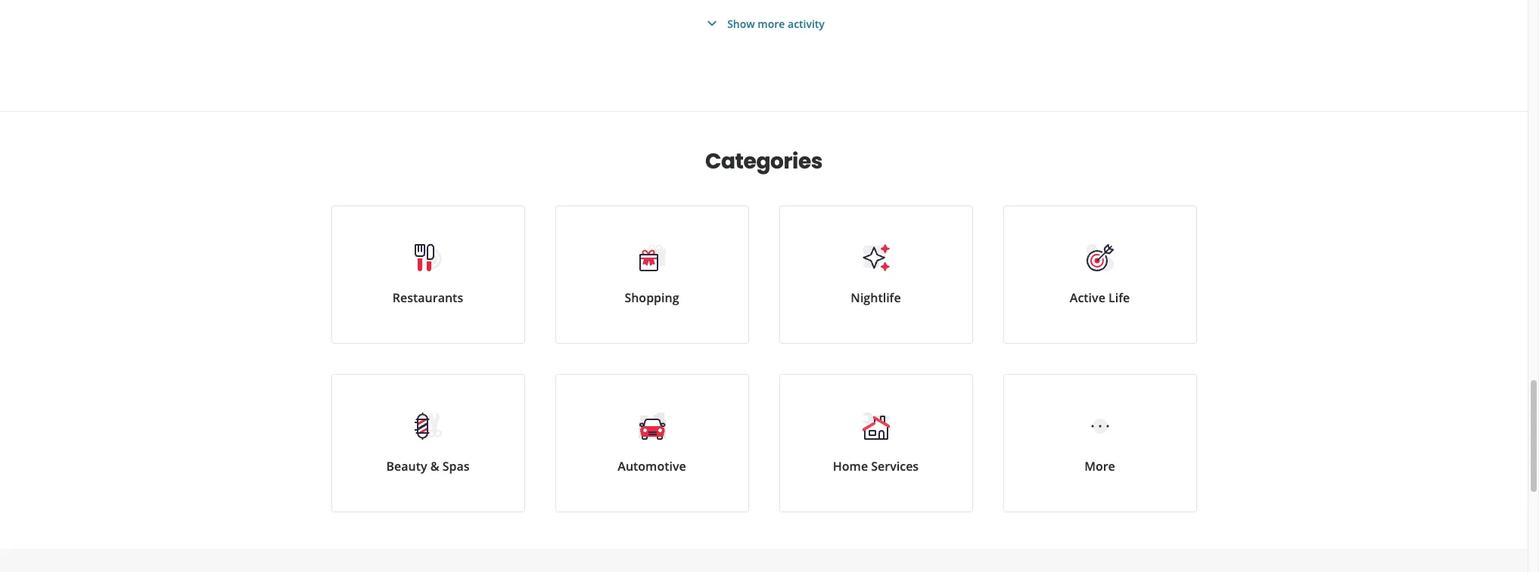 Task type: describe. For each thing, give the bounding box(es) containing it.
home services
[[833, 459, 919, 475]]

automotive link
[[555, 375, 749, 513]]

more
[[758, 16, 785, 31]]

show more activity
[[727, 16, 825, 31]]

home
[[833, 459, 868, 475]]

restaurants
[[393, 290, 463, 306]]

beauty
[[386, 459, 427, 475]]

automotive
[[618, 459, 686, 475]]

services
[[871, 459, 919, 475]]

nightlife link
[[779, 206, 973, 344]]

active
[[1070, 290, 1106, 306]]

&
[[430, 459, 439, 475]]



Task type: locate. For each thing, give the bounding box(es) containing it.
spas
[[442, 459, 470, 475]]

activity
[[788, 16, 825, 31]]

shopping link
[[555, 206, 749, 344]]

24 chevron down v2 image
[[703, 14, 721, 33]]

beauty & spas
[[386, 459, 470, 475]]

more link
[[1003, 375, 1197, 513]]

life
[[1109, 290, 1130, 306]]

show more activity button
[[703, 14, 825, 33]]

home services link
[[779, 375, 973, 513]]

active life link
[[1003, 206, 1197, 344]]

beauty & spas link
[[331, 375, 525, 513]]

more
[[1085, 459, 1115, 475]]

categories
[[705, 147, 823, 176]]

active life
[[1070, 290, 1130, 306]]

nightlife
[[851, 290, 901, 306]]

show
[[727, 16, 755, 31]]

shopping
[[625, 290, 679, 306]]

restaurants link
[[331, 206, 525, 344]]

category navigation section navigation
[[316, 112, 1212, 549]]



Task type: vqa. For each thing, say whether or not it's contained in the screenshot.
the Spas
yes



